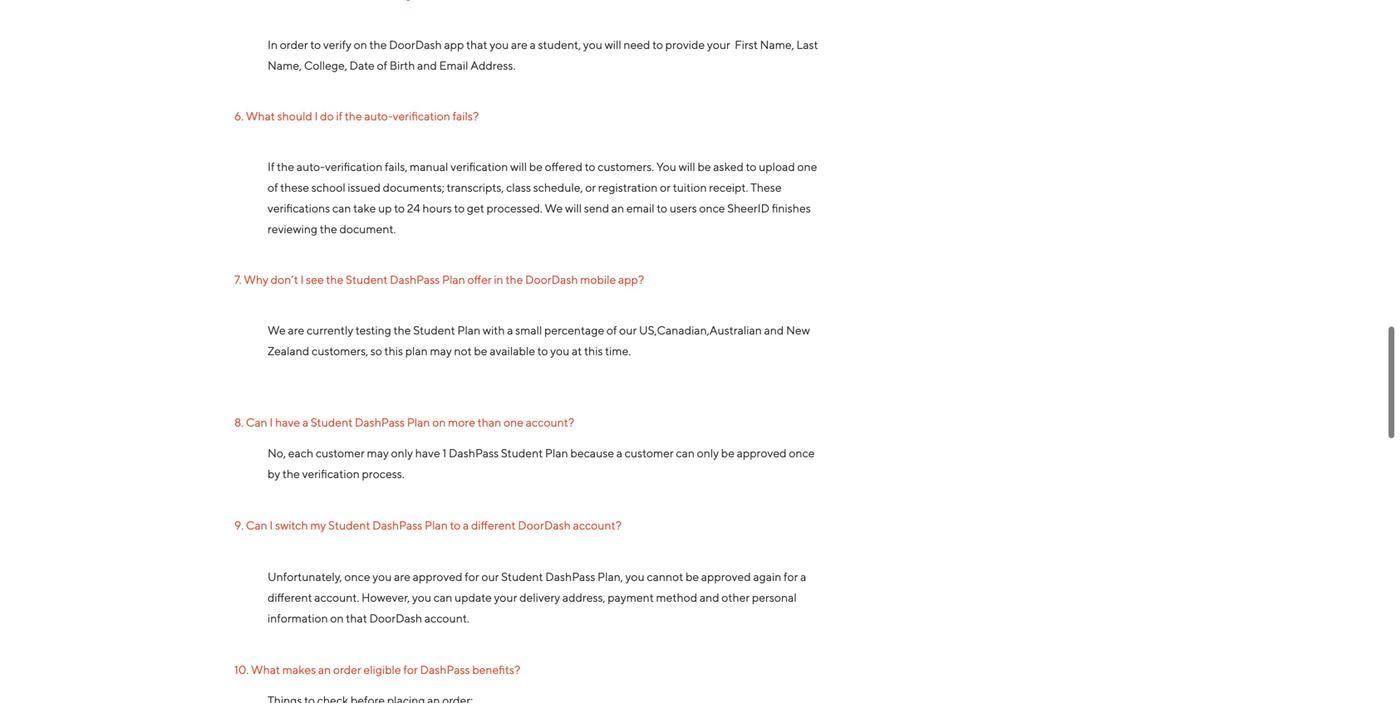 Task type: describe. For each thing, give the bounding box(es) containing it.
a inside unfortunately, once you are approved for our student dashpass plan, you cannot be approved again for a different account. however, you can update your delivery address, payment method and other personal information on that doordash account.
[[800, 570, 806, 584]]

to left users in the left top of the page
[[657, 201, 667, 215]]

sheerid
[[727, 201, 770, 215]]

dashpass down process.
[[372, 519, 422, 532]]

send
[[584, 201, 609, 215]]

available
[[490, 344, 535, 358]]

verifications
[[268, 201, 330, 215]]

class
[[506, 181, 531, 194]]

finishes
[[772, 201, 811, 215]]

users
[[670, 201, 697, 215]]

and inside in order to verify on the doordash app that you are a student, you will need to provide your  first name, last name, college, date of birth and email address.
[[417, 58, 437, 72]]

you
[[656, 160, 676, 173]]

dashpass left offer
[[390, 273, 440, 286]]

again
[[753, 570, 781, 584]]

verify
[[323, 38, 351, 51]]

to left verify at top
[[310, 38, 321, 51]]

to right offered
[[585, 160, 595, 173]]

can inside if the auto-verification fails, manual verification will be offered to customers. you will be asked to upload one of these school issued documents; transcripts, class schedule, or registration or tuition receipt. these verifications can take up to 24 hours to get processed. we will send an email to users once sheerid finishes reviewing the document.
[[332, 201, 351, 215]]

update
[[455, 591, 492, 605]]

doordash down no, each customer may only have 1 dashpass student plan because a customer can only be approved once by the verification process.
[[518, 519, 571, 532]]

dashpass inside no, each customer may only have 1 dashpass student plan because a customer can only be approved once by the verification process.
[[449, 446, 499, 460]]

student inside no, each customer may only have 1 dashpass student plan because a customer can only be approved once by the verification process.
[[501, 446, 543, 460]]

​​​​8. can i have a student dashpass plan on more than one account?
[[234, 416, 574, 429]]

doordash inside in order to verify on the doordash app that you are a student, you will need to provide your  first name, last name, college, date of birth and email address.
[[389, 38, 442, 51]]

​​​​8.
[[234, 416, 244, 429]]

verification left fails?
[[393, 109, 450, 123]]

account? for ​​​​8. can i have a student dashpass plan on more than one account?
[[526, 416, 574, 429]]

address.
[[470, 58, 516, 72]]

plan inside we are currently testing the student plan with a small percentage of our us,canadian,australian and new zealand customers, so this plan may not be available to you at this time.
[[457, 323, 480, 337]]

the inside no, each customer may only have 1 dashpass student plan because a customer can only be approved once by the verification process.
[[282, 467, 300, 481]]

unfortunately,
[[268, 570, 342, 584]]

2 only from the left
[[697, 446, 719, 460]]

mobile
[[580, 273, 616, 286]]

will left "send"
[[565, 201, 582, 215]]

to right asked
[[746, 160, 757, 173]]

time.
[[605, 344, 631, 358]]

1 horizontal spatial account.
[[424, 612, 469, 626]]

tuition
[[673, 181, 707, 194]]

in
[[494, 273, 503, 286]]

to left 24
[[394, 201, 405, 215]]

auto- inside if the auto-verification fails, manual verification will be offered to customers. you will be asked to upload one of these school issued documents; transcripts, class schedule, or registration or tuition receipt. these verifications can take up to 24 hours to get processed. we will send an email to users once sheerid finishes reviewing the document.
[[296, 160, 325, 173]]

eligible
[[364, 663, 401, 677]]

are inside in order to verify on the doordash app that you are a student, you will need to provide your  first name, last name, college, date of birth and email address.
[[511, 38, 528, 51]]

9. can i switch my student dashpass plan to a different doordash account?
[[234, 519, 622, 532]]

have inside no, each customer may only have 1 dashpass student plan because a customer can only be approved once by the verification process.
[[415, 446, 440, 460]]

0 vertical spatial name,
[[760, 38, 794, 51]]

small
[[515, 323, 542, 337]]

7. why don't i see the student dashpass plan offer in the doordash mobile app?
[[234, 273, 644, 286]]

2 customer from the left
[[625, 446, 674, 460]]

on inside in order to verify on the doordash app that you are a student, you will need to provide your  first name, last name, college, date of birth and email address.
[[354, 38, 367, 51]]

if
[[268, 160, 275, 173]]

you right however, at the left bottom of the page
[[412, 591, 431, 605]]

email
[[626, 201, 655, 215]]

6. what should i do if the auto-verification fails?
[[234, 109, 479, 123]]

switch
[[275, 519, 308, 532]]

approved inside no, each customer may only have 1 dashpass student plan because a customer can only be approved once by the verification process.
[[737, 446, 787, 460]]

plan left offer
[[442, 273, 465, 286]]

student inside we are currently testing the student plan with a small percentage of our us,canadian,australian and new zealand customers, so this plan may not be available to you at this time.
[[413, 323, 455, 337]]

upload
[[759, 160, 795, 173]]

that inside unfortunately, once you are approved for our student dashpass plan, you cannot be approved again for a different account. however, you can update your delivery address, payment method and other personal information on that doordash account.
[[346, 612, 367, 626]]

1 horizontal spatial auto-
[[364, 109, 393, 123]]

dashpass up process.
[[355, 416, 405, 429]]

we inside if the auto-verification fails, manual verification will be offered to customers. you will be asked to upload one of these school issued documents; transcripts, class schedule, or registration or tuition receipt. these verifications can take up to 24 hours to get processed. we will send an email to users once sheerid finishes reviewing the document.
[[545, 201, 563, 215]]

1 vertical spatial an
[[318, 663, 331, 677]]

we inside we are currently testing the student plan with a small percentage of our us,canadian,australian and new zealand customers, so this plan may not be available to you at this time.
[[268, 323, 286, 337]]

may inside we are currently testing the student plan with a small percentage of our us,canadian,australian and new zealand customers, so this plan may not be available to you at this time.
[[430, 344, 452, 358]]

you up address.
[[490, 38, 509, 51]]

plan left more
[[407, 416, 430, 429]]

take
[[353, 201, 376, 215]]

provide
[[665, 38, 705, 51]]

7. why don't i see the student dashpass plan offer in the doordash mobile app? link
[[234, 273, 644, 286]]

get
[[467, 201, 484, 215]]

fails,
[[385, 160, 407, 173]]

other
[[722, 591, 750, 605]]

our inside we are currently testing the student plan with a small percentage of our us,canadian,australian and new zealand customers, so this plan may not be available to you at this time.
[[619, 323, 637, 337]]

last
[[796, 38, 818, 51]]

your inside in order to verify on the doordash app that you are a student, you will need to provide your  first name, last name, college, date of birth and email address.
[[707, 38, 730, 51]]

process.
[[362, 467, 404, 481]]

hours
[[422, 201, 452, 215]]

the inside in order to verify on the doordash app that you are a student, you will need to provide your  first name, last name, college, date of birth and email address.
[[369, 38, 387, 51]]

doordash left mobile
[[525, 273, 578, 286]]

a up "each"
[[302, 416, 308, 429]]

6.
[[234, 109, 244, 123]]

an inside if the auto-verification fails, manual verification will be offered to customers. you will be asked to upload one of these school issued documents; transcripts, class schedule, or registration or tuition receipt. these verifications can take up to 24 hours to get processed. we will send an email to users once sheerid finishes reviewing the document.
[[611, 201, 624, 215]]

so
[[370, 344, 382, 358]]

2 horizontal spatial for
[[784, 570, 798, 584]]

you inside we are currently testing the student plan with a small percentage of our us,canadian,australian and new zealand customers, so this plan may not be available to you at this time.
[[550, 344, 570, 358]]

that inside in order to verify on the doordash app that you are a student, you will need to provide your  first name, last name, college, date of birth and email address.
[[466, 38, 487, 51]]

to inside we are currently testing the student plan with a small percentage of our us,canadian,australian and new zealand customers, so this plan may not be available to you at this time.
[[537, 344, 548, 358]]

offered
[[545, 160, 583, 173]]

what for makes
[[251, 663, 280, 677]]

9.
[[234, 519, 244, 532]]

24
[[407, 201, 420, 215]]

reviewing
[[268, 222, 318, 236]]

1
[[442, 446, 447, 460]]

us,canadian,australian
[[639, 323, 762, 337]]

of inside if the auto-verification fails, manual verification will be offered to customers. you will be asked to upload one of these school issued documents; transcripts, class schedule, or registration or tuition receipt. these verifications can take up to 24 hours to get processed. we will send an email to users once sheerid finishes reviewing the document.
[[268, 181, 278, 194]]

percentage
[[544, 323, 604, 337]]

we are currently testing the student plan with a small percentage of our us,canadian,australian and new zealand customers, so this plan may not be available to you at this time.
[[268, 323, 810, 358]]

testing
[[356, 323, 391, 337]]

account? for 9. can i switch my student dashpass plan to a different doordash account?
[[573, 519, 622, 532]]

i left do
[[315, 109, 318, 123]]

app
[[444, 38, 464, 51]]

because
[[570, 446, 614, 460]]

dashpass inside unfortunately, once you are approved for our student dashpass plan, you cannot be approved again for a different account. however, you can update your delivery address, payment method and other personal information on that doordash account.
[[545, 570, 595, 584]]

in
[[268, 38, 278, 51]]

than
[[478, 416, 501, 429]]

at
[[572, 344, 582, 358]]

payment
[[608, 591, 654, 605]]

order inside in order to verify on the doordash app that you are a student, you will need to provide your  first name, last name, college, date of birth and email address.
[[280, 38, 308, 51]]

registration
[[598, 181, 658, 194]]

dashpass left benefits?
[[420, 663, 470, 677]]

customers.
[[598, 160, 654, 173]]

by
[[268, 467, 280, 481]]

delivery
[[519, 591, 560, 605]]

​​​​8. can i have a student dashpass plan on more than one account? link
[[234, 416, 574, 429]]

these
[[750, 181, 782, 194]]

asked
[[713, 160, 744, 173]]

if the auto-verification fails, manual verification will be offered to customers. you will be asked to upload one of these school issued documents; transcripts, class schedule, or registration or tuition receipt. these verifications can take up to 24 hours to get processed. we will send an email to users once sheerid finishes reviewing the document.
[[268, 160, 817, 236]]

1 vertical spatial on
[[432, 416, 446, 429]]

1 vertical spatial name,
[[268, 58, 302, 72]]

once inside no, each customer may only have 1 dashpass student plan because a customer can only be approved once by the verification process.
[[789, 446, 815, 460]]

benefits?
[[472, 663, 520, 677]]

1 horizontal spatial order
[[333, 663, 361, 677]]

a inside no, each customer may only have 1 dashpass student plan because a customer can only be approved once by the verification process.
[[616, 446, 622, 460]]

10. what makes an order eligible for dashpass benefits? link
[[234, 663, 520, 677]]

can for 9.
[[246, 519, 267, 532]]

fails?
[[453, 109, 479, 123]]

can inside unfortunately, once you are approved for our student dashpass plan, you cannot be approved again for a different account. however, you can update your delivery address, payment method and other personal information on that doordash account.
[[434, 591, 452, 605]]

1 this from the left
[[384, 344, 403, 358]]

10. what makes an order eligible for dashpass benefits?
[[234, 663, 520, 677]]

however,
[[362, 591, 410, 605]]

unfortunately, once you are approved for our student dashpass plan, you cannot be approved again for a different account. however, you can update your delivery address, payment method and other personal information on that doordash account.
[[268, 570, 806, 626]]



Task type: locate. For each thing, give the bounding box(es) containing it.
customer
[[316, 446, 365, 460], [625, 446, 674, 460]]

what right 6. at the top of page
[[246, 109, 275, 123]]

if
[[336, 109, 342, 123]]

plan down the 1
[[425, 519, 448, 532]]

will inside in order to verify on the doordash app that you are a student, you will need to provide your  first name, last name, college, date of birth and email address.
[[605, 38, 621, 51]]

this right at at the left of page
[[584, 344, 603, 358]]

a right again
[[800, 570, 806, 584]]

verification down "each"
[[302, 467, 360, 481]]

can right 9.
[[246, 519, 267, 532]]

0 vertical spatial have
[[275, 416, 300, 429]]

account? up the plan,
[[573, 519, 622, 532]]

receipt.
[[709, 181, 748, 194]]

0 horizontal spatial account.
[[314, 591, 359, 605]]

1 horizontal spatial may
[[430, 344, 452, 358]]

10.
[[234, 663, 249, 677]]

1 vertical spatial have
[[415, 446, 440, 460]]

for right again
[[784, 570, 798, 584]]

1 horizontal spatial once
[[699, 201, 725, 215]]

0 horizontal spatial on
[[330, 612, 344, 626]]

1 vertical spatial can
[[246, 519, 267, 532]]

1 horizontal spatial different
[[471, 519, 516, 532]]

customer right "each"
[[316, 446, 365, 460]]

new
[[786, 323, 810, 337]]

may inside no, each customer may only have 1 dashpass student plan because a customer can only be approved once by the verification process.
[[367, 446, 389, 460]]

method
[[656, 591, 697, 605]]

1 vertical spatial may
[[367, 446, 389, 460]]

and left other
[[700, 591, 719, 605]]

of inside we are currently testing the student plan with a small percentage of our us,canadian,australian and new zealand customers, so this plan may not be available to you at this time.
[[607, 323, 617, 337]]

1 vertical spatial and
[[764, 323, 784, 337]]

of inside in order to verify on the doordash app that you are a student, you will need to provide your  first name, last name, college, date of birth and email address.
[[377, 58, 387, 72]]

school
[[311, 181, 345, 194]]

1 horizontal spatial of
[[377, 58, 387, 72]]

1 vertical spatial your
[[494, 591, 517, 605]]

one right upload
[[797, 160, 817, 173]]

address,
[[562, 591, 605, 605]]

different up update
[[471, 519, 516, 532]]

different
[[471, 519, 516, 532], [268, 591, 312, 605]]

1 horizontal spatial and
[[700, 591, 719, 605]]

makes
[[282, 663, 316, 677]]

name, left last
[[760, 38, 794, 51]]

0 horizontal spatial customer
[[316, 446, 365, 460]]

2 vertical spatial can
[[434, 591, 452, 605]]

1 vertical spatial once
[[789, 446, 815, 460]]

2 horizontal spatial on
[[432, 416, 446, 429]]

will up 'class'
[[510, 160, 527, 173]]

that
[[466, 38, 487, 51], [346, 612, 367, 626]]

can inside no, each customer may only have 1 dashpass student plan because a customer can only be approved once by the verification process.
[[676, 446, 695, 460]]

2 horizontal spatial can
[[676, 446, 695, 460]]

1 or from the left
[[585, 181, 596, 194]]

that down however, at the left bottom of the page
[[346, 612, 367, 626]]

0 vertical spatial are
[[511, 38, 528, 51]]

and inside unfortunately, once you are approved for our student dashpass plan, you cannot be approved again for a different account. however, you can update your delivery address, payment method and other personal information on that doordash account.
[[700, 591, 719, 605]]

a
[[530, 38, 536, 51], [507, 323, 513, 337], [302, 416, 308, 429], [616, 446, 622, 460], [463, 519, 469, 532], [800, 570, 806, 584]]

0 vertical spatial auto-
[[364, 109, 393, 123]]

0 horizontal spatial only
[[391, 446, 413, 460]]

are
[[511, 38, 528, 51], [288, 323, 304, 337], [394, 570, 411, 584]]

auto-
[[364, 109, 393, 123], [296, 160, 325, 173]]

0 vertical spatial account?
[[526, 416, 574, 429]]

plan left because
[[545, 446, 568, 460]]

order
[[280, 38, 308, 51], [333, 663, 361, 677]]

1 horizontal spatial for
[[465, 570, 479, 584]]

1 can from the top
[[246, 416, 267, 429]]

no, each customer may only have 1 dashpass student plan because a customer can only be approved once by the verification process.
[[268, 446, 815, 481]]

doordash down however, at the left bottom of the page
[[369, 612, 422, 626]]

will left need
[[605, 38, 621, 51]]

plan up not on the left of the page
[[457, 323, 480, 337]]

are up zealand customers, in the left of the page
[[288, 323, 304, 337]]

2 this from the left
[[584, 344, 603, 358]]

are inside we are currently testing the student plan with a small percentage of our us,canadian,australian and new zealand customers, so this plan may not be available to you at this time.
[[288, 323, 304, 337]]

account.
[[314, 591, 359, 605], [424, 612, 469, 626]]

once inside if the auto-verification fails, manual verification will be offered to customers. you will be asked to upload one of these school issued documents; transcripts, class schedule, or registration or tuition receipt. these verifications can take up to 24 hours to get processed. we will send an email to users once sheerid finishes reviewing the document.
[[699, 201, 725, 215]]

0 horizontal spatial may
[[367, 446, 389, 460]]

once
[[699, 201, 725, 215], [789, 446, 815, 460], [344, 570, 370, 584]]

can for ​​​​8.
[[246, 416, 267, 429]]

2 horizontal spatial of
[[607, 323, 617, 337]]

verification up issued
[[325, 160, 383, 173]]

0 horizontal spatial and
[[417, 58, 437, 72]]

0 vertical spatial we
[[545, 201, 563, 215]]

document.
[[339, 222, 396, 236]]

an right makes
[[318, 663, 331, 677]]

email
[[439, 58, 468, 72]]

will
[[605, 38, 621, 51], [510, 160, 527, 173], [679, 160, 695, 173], [565, 201, 582, 215]]

one
[[797, 160, 817, 173], [504, 416, 524, 429]]

student up delivery
[[501, 570, 543, 584]]

1 horizontal spatial one
[[797, 160, 817, 173]]

or up "send"
[[585, 181, 596, 194]]

2 horizontal spatial are
[[511, 38, 528, 51]]

zealand customers,
[[268, 344, 368, 358]]

1 only from the left
[[391, 446, 413, 460]]

0 horizontal spatial we
[[268, 323, 286, 337]]

a left the student,
[[530, 38, 536, 51]]

on up date
[[354, 38, 367, 51]]

currently
[[307, 323, 353, 337]]

be inside no, each customer may only have 1 dashpass student plan because a customer can only be approved once by the verification process.
[[721, 446, 735, 460]]

to
[[310, 38, 321, 51], [652, 38, 663, 51], [585, 160, 595, 173], [746, 160, 757, 173], [394, 201, 405, 215], [454, 201, 465, 215], [657, 201, 667, 215], [537, 344, 548, 358], [450, 519, 461, 532]]

should
[[277, 109, 312, 123]]

0 horizontal spatial once
[[344, 570, 370, 584]]

1 horizontal spatial that
[[466, 38, 487, 51]]

are inside unfortunately, once you are approved for our student dashpass plan, you cannot be approved again for a different account. however, you can update your delivery address, payment method and other personal information on that doordash account.
[[394, 570, 411, 584]]

student down than
[[501, 446, 543, 460]]

what
[[246, 109, 275, 123], [251, 663, 280, 677]]

the inside we are currently testing the student plan with a small percentage of our us,canadian,australian and new zealand customers, so this plan may not be available to you at this time.
[[394, 323, 411, 337]]

0 vertical spatial can
[[332, 201, 351, 215]]

you up payment
[[625, 570, 645, 584]]

no,
[[268, 446, 286, 460]]

1 horizontal spatial an
[[611, 201, 624, 215]]

that right app
[[466, 38, 487, 51]]

2 can from the top
[[246, 519, 267, 532]]

on inside unfortunately, once you are approved for our student dashpass plan, you cannot be approved again for a different account. however, you can update your delivery address, payment method and other personal information on that doordash account.
[[330, 612, 344, 626]]

1 horizontal spatial customer
[[625, 446, 674, 460]]

1 vertical spatial what
[[251, 663, 280, 677]]

college,
[[304, 58, 347, 72]]

1 vertical spatial we
[[268, 323, 286, 337]]

2 or from the left
[[660, 181, 671, 194]]

0 horizontal spatial our
[[481, 570, 499, 584]]

each
[[288, 446, 313, 460]]

2 vertical spatial and
[[700, 591, 719, 605]]

to up update
[[450, 519, 461, 532]]

our inside unfortunately, once you are approved for our student dashpass plan, you cannot be approved again for a different account. however, you can update your delivery address, payment method and other personal information on that doordash account.
[[481, 570, 499, 584]]

auto- up these
[[296, 160, 325, 173]]

account. down unfortunately,
[[314, 591, 359, 605]]

you right the student,
[[583, 38, 602, 51]]

are up address.
[[511, 38, 528, 51]]

for right the eligible
[[403, 663, 418, 677]]

0 horizontal spatial of
[[268, 181, 278, 194]]

0 vertical spatial one
[[797, 160, 817, 173]]

you up however, at the left bottom of the page
[[373, 570, 392, 584]]

be inside we are currently testing the student plan with a small percentage of our us,canadian,australian and new zealand customers, so this plan may not be available to you at this time.
[[474, 344, 487, 358]]

0 vertical spatial our
[[619, 323, 637, 337]]

this
[[384, 344, 403, 358], [584, 344, 603, 358]]

of up time.
[[607, 323, 617, 337]]

i
[[315, 109, 318, 123], [300, 273, 304, 286], [270, 416, 273, 429], [270, 519, 273, 532]]

our up update
[[481, 570, 499, 584]]

0 vertical spatial your
[[707, 38, 730, 51]]

cannot
[[647, 570, 683, 584]]

a right with
[[507, 323, 513, 337]]

a inside we are currently testing the student plan with a small percentage of our us,canadian,australian and new zealand customers, so this plan may not be available to you at this time.
[[507, 323, 513, 337]]

on right information
[[330, 612, 344, 626]]

0 horizontal spatial or
[[585, 181, 596, 194]]

i left switch
[[270, 519, 273, 532]]

your inside unfortunately, once you are approved for our student dashpass plan, you cannot be approved again for a different account. however, you can update your delivery address, payment method and other personal information on that doordash account.
[[494, 591, 517, 605]]

1 horizontal spatial on
[[354, 38, 367, 51]]

0 vertical spatial once
[[699, 201, 725, 215]]

0 vertical spatial account.
[[314, 591, 359, 605]]

will right you
[[679, 160, 695, 173]]

or down you
[[660, 181, 671, 194]]

account?
[[526, 416, 574, 429], [573, 519, 622, 532]]

student up "each"
[[311, 416, 353, 429]]

offer
[[467, 273, 492, 286]]

only
[[391, 446, 413, 460], [697, 446, 719, 460]]

1 horizontal spatial have
[[415, 446, 440, 460]]

1 horizontal spatial can
[[434, 591, 452, 605]]

an
[[611, 201, 624, 215], [318, 663, 331, 677]]

0 horizontal spatial order
[[280, 38, 308, 51]]

different up information
[[268, 591, 312, 605]]

need
[[624, 38, 650, 51]]

0 horizontal spatial your
[[494, 591, 517, 605]]

and inside we are currently testing the student plan with a small percentage of our us,canadian,australian and new zealand customers, so this plan may not be available to you at this time.
[[764, 323, 784, 337]]

1 vertical spatial account.
[[424, 612, 469, 626]]

an right "send"
[[611, 201, 624, 215]]

what right 10. in the bottom of the page
[[251, 663, 280, 677]]

and
[[417, 58, 437, 72], [764, 323, 784, 337], [700, 591, 719, 605]]

these
[[280, 181, 309, 194]]

1 vertical spatial different
[[268, 591, 312, 605]]

schedule,
[[533, 181, 583, 194]]

have left the 1
[[415, 446, 440, 460]]

1 vertical spatial one
[[504, 416, 524, 429]]

this right the "so"
[[384, 344, 403, 358]]

a right because
[[616, 446, 622, 460]]

account. down update
[[424, 612, 469, 626]]

1 horizontal spatial name,
[[760, 38, 794, 51]]

0 horizontal spatial are
[[288, 323, 304, 337]]

to left get
[[454, 201, 465, 215]]

documents;
[[383, 181, 444, 194]]

0 horizontal spatial different
[[268, 591, 312, 605]]

1 vertical spatial of
[[268, 181, 278, 194]]

0 horizontal spatial auto-
[[296, 160, 325, 173]]

0 vertical spatial an
[[611, 201, 624, 215]]

are up however, at the left bottom of the page
[[394, 570, 411, 584]]

do
[[320, 109, 334, 123]]

order left the eligible
[[333, 663, 361, 677]]

may
[[430, 344, 452, 358], [367, 446, 389, 460]]

plan,
[[598, 570, 623, 584]]

customer right because
[[625, 446, 674, 460]]

1 vertical spatial can
[[676, 446, 695, 460]]

0 vertical spatial order
[[280, 38, 308, 51]]

0 vertical spatial on
[[354, 38, 367, 51]]

student right my
[[328, 519, 370, 532]]

0 vertical spatial of
[[377, 58, 387, 72]]

doordash up birth
[[389, 38, 442, 51]]

i left see
[[300, 273, 304, 286]]

processed.
[[487, 201, 543, 215]]

can
[[246, 416, 267, 429], [246, 519, 267, 532]]

0 vertical spatial that
[[466, 38, 487, 51]]

on
[[354, 38, 367, 51], [432, 416, 446, 429], [330, 612, 344, 626]]

manual
[[410, 160, 448, 173]]

verification inside no, each customer may only have 1 dashpass student plan because a customer can only be approved once by the verification process.
[[302, 467, 360, 481]]

1 vertical spatial are
[[288, 323, 304, 337]]

doordash
[[389, 38, 442, 51], [525, 273, 578, 286], [518, 519, 571, 532], [369, 612, 422, 626]]

plan
[[442, 273, 465, 286], [457, 323, 480, 337], [407, 416, 430, 429], [545, 446, 568, 460], [425, 519, 448, 532]]

0 horizontal spatial that
[[346, 612, 367, 626]]

our up time.
[[619, 323, 637, 337]]

issued
[[348, 181, 381, 194]]

once inside unfortunately, once you are approved for our student dashpass plan, you cannot be approved again for a different account. however, you can update your delivery address, payment method and other personal information on that doordash account.
[[344, 570, 370, 584]]

1 vertical spatial account?
[[573, 519, 622, 532]]

7.
[[234, 273, 242, 286]]

see
[[306, 273, 324, 286]]

1 horizontal spatial this
[[584, 344, 603, 358]]

student down document.
[[346, 273, 388, 286]]

of right date
[[377, 58, 387, 72]]

1 vertical spatial auto-
[[296, 160, 325, 173]]

verification up transcripts,
[[450, 160, 508, 173]]

0 horizontal spatial for
[[403, 663, 418, 677]]

for up update
[[465, 570, 479, 584]]

2 vertical spatial on
[[330, 612, 344, 626]]

we up zealand customers, in the left of the page
[[268, 323, 286, 337]]

and right birth
[[417, 58, 437, 72]]

dashpass up address,
[[545, 570, 595, 584]]

what for should
[[246, 109, 275, 123]]

0 horizontal spatial can
[[332, 201, 351, 215]]

to right need
[[652, 38, 663, 51]]

you
[[490, 38, 509, 51], [583, 38, 602, 51], [550, 344, 570, 358], [373, 570, 392, 584], [625, 570, 645, 584], [412, 591, 431, 605]]

2 vertical spatial are
[[394, 570, 411, 584]]

doordash inside unfortunately, once you are approved for our student dashpass plan, you cannot be approved again for a different account. however, you can update your delivery address, payment method and other personal information on that doordash account.
[[369, 612, 422, 626]]

auto- right if
[[364, 109, 393, 123]]

1 horizontal spatial our
[[619, 323, 637, 337]]

your right update
[[494, 591, 517, 605]]

0 vertical spatial different
[[471, 519, 516, 532]]

name, down in
[[268, 58, 302, 72]]

2 horizontal spatial and
[[764, 323, 784, 337]]

on left more
[[432, 416, 446, 429]]

0 horizontal spatial one
[[504, 416, 524, 429]]

my
[[310, 519, 326, 532]]

plan
[[405, 344, 428, 358]]

0 vertical spatial may
[[430, 344, 452, 358]]

can
[[332, 201, 351, 215], [676, 446, 695, 460], [434, 591, 452, 605]]

order right in
[[280, 38, 308, 51]]

1 vertical spatial that
[[346, 612, 367, 626]]

we down "schedule,"
[[545, 201, 563, 215]]

date
[[349, 58, 375, 72]]

why
[[244, 273, 268, 286]]

0 vertical spatial what
[[246, 109, 275, 123]]

2 vertical spatial of
[[607, 323, 617, 337]]

0 horizontal spatial name,
[[268, 58, 302, 72]]

account? up no, each customer may only have 1 dashpass student plan because a customer can only be approved once by the verification process.
[[526, 416, 574, 429]]

one right than
[[504, 416, 524, 429]]

0 vertical spatial and
[[417, 58, 437, 72]]

dashpass right the 1
[[449, 446, 499, 460]]

app?
[[618, 273, 644, 286]]

i up no,
[[270, 416, 273, 429]]

not
[[454, 344, 472, 358]]

student inside unfortunately, once you are approved for our student dashpass plan, you cannot be approved again for a different account. however, you can update your delivery address, payment method and other personal information on that doordash account.
[[501, 570, 543, 584]]

be inside unfortunately, once you are approved for our student dashpass plan, you cannot be approved again for a different account. however, you can update your delivery address, payment method and other personal information on that doordash account.
[[686, 570, 699, 584]]

0 horizontal spatial this
[[384, 344, 403, 358]]

in order to verify on the doordash app that you are a student, you will need to provide your  first name, last name, college, date of birth and email address.
[[268, 38, 818, 72]]

2 vertical spatial once
[[344, 570, 370, 584]]

and left new
[[764, 323, 784, 337]]

2 horizontal spatial once
[[789, 446, 815, 460]]

a up update
[[463, 519, 469, 532]]

of down if
[[268, 181, 278, 194]]

0 vertical spatial can
[[246, 416, 267, 429]]

1 vertical spatial order
[[333, 663, 361, 677]]

have up no,
[[275, 416, 300, 429]]

more
[[448, 416, 475, 429]]

don't
[[271, 273, 298, 286]]

1 vertical spatial our
[[481, 570, 499, 584]]

birth
[[390, 58, 415, 72]]

up
[[378, 201, 392, 215]]

1 horizontal spatial or
[[660, 181, 671, 194]]

1 customer from the left
[[316, 446, 365, 460]]

different inside unfortunately, once you are approved for our student dashpass plan, you cannot be approved again for a different account. however, you can update your delivery address, payment method and other personal information on that doordash account.
[[268, 591, 312, 605]]

plan inside no, each customer may only have 1 dashpass student plan because a customer can only be approved once by the verification process.
[[545, 446, 568, 460]]

one inside if the auto-verification fails, manual verification will be offered to customers. you will be asked to upload one of these school issued documents; transcripts, class schedule, or registration or tuition receipt. these verifications can take up to 24 hours to get processed. we will send an email to users once sheerid finishes reviewing the document.
[[797, 160, 817, 173]]

a inside in order to verify on the doordash app that you are a student, you will need to provide your  first name, last name, college, date of birth and email address.
[[530, 38, 536, 51]]

you left at at the left of page
[[550, 344, 570, 358]]

6. what should i do if the auto-verification fails? link
[[234, 109, 479, 123]]

0 horizontal spatial have
[[275, 416, 300, 429]]

1 horizontal spatial your
[[707, 38, 730, 51]]

student up plan
[[413, 323, 455, 337]]



Task type: vqa. For each thing, say whether or not it's contained in the screenshot.
help
no



